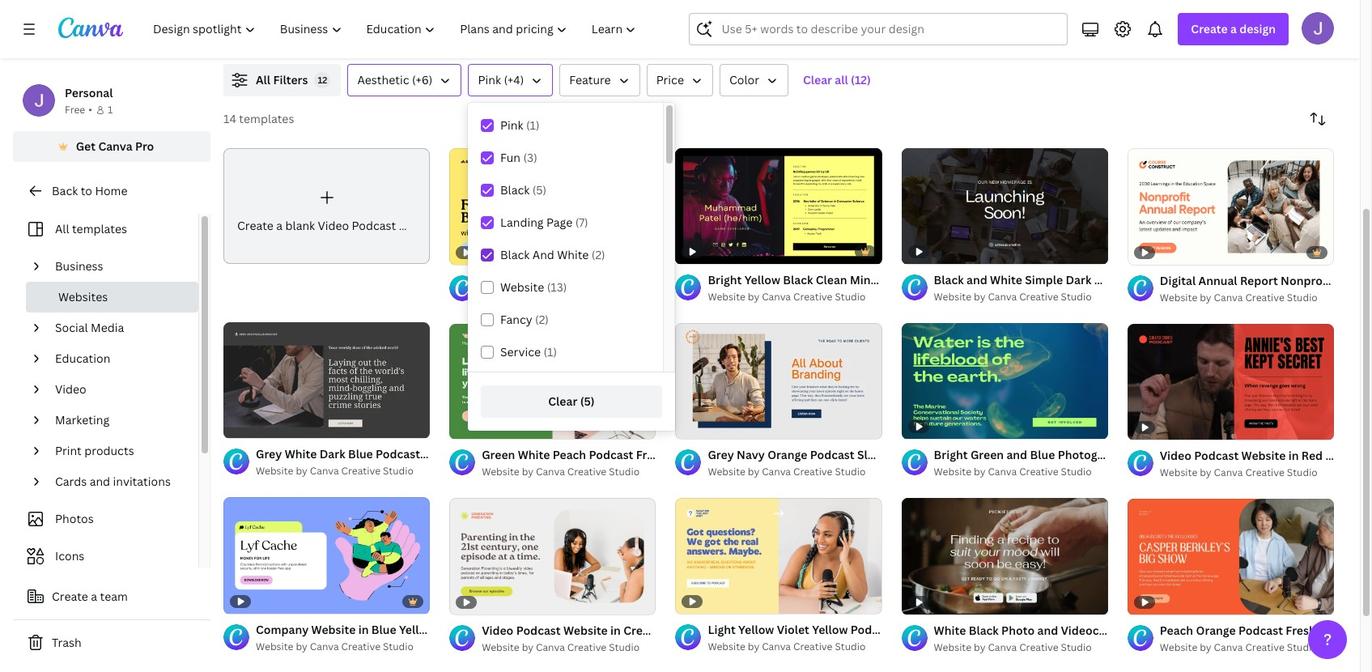 Task type: vqa. For each thing, say whether or not it's contained in the screenshot.
Business link
yes



Task type: locate. For each thing, give the bounding box(es) containing it.
landing
[[500, 215, 544, 230]]

(5) for clear (5)
[[580, 394, 595, 409]]

0 vertical spatial templates
[[239, 111, 294, 126]]

0 horizontal spatial (2)
[[535, 312, 549, 327]]

7
[[253, 419, 257, 431], [705, 420, 709, 432]]

social media link
[[49, 313, 189, 343]]

templates for all templates
[[72, 221, 127, 236]]

and inside black and white simple dark marketing site launch website website by canva creative studio
[[967, 272, 988, 288]]

0 horizontal spatial video
[[55, 381, 86, 397]]

icons link
[[23, 541, 189, 572]]

podcast left in
[[1195, 448, 1239, 463]]

1 for grey white dark blue podcast sleek corporate video podcast website image
[[235, 419, 240, 431]]

create inside button
[[52, 589, 88, 604]]

(1) right service
[[544, 344, 557, 360]]

grey navy orange podcast sleek corporate video podcast website image
[[676, 323, 882, 439]]

create down icons
[[52, 589, 88, 604]]

7 for 2nd 1 of 7 link from left
[[705, 420, 709, 432]]

1 vertical spatial (2)
[[535, 312, 549, 327]]

1 horizontal spatial (5)
[[580, 394, 595, 409]]

marketing inside black and white simple dark marketing site launch website website by canva creative studio
[[1095, 272, 1150, 288]]

invitations
[[113, 474, 171, 489]]

create for create a team
[[52, 589, 88, 604]]

pink for pink (1)
[[500, 117, 524, 133]]

podcast inside video podcast website in red black dy website by canva creative studio
[[1195, 448, 1239, 463]]

0 vertical spatial clear
[[803, 72, 832, 87]]

0 horizontal spatial (1)
[[526, 117, 540, 133]]

business
[[55, 258, 103, 274]]

a inside the create a design dropdown button
[[1231, 21, 1237, 36]]

1 horizontal spatial 1
[[235, 419, 240, 431]]

0 vertical spatial all
[[256, 72, 271, 87]]

2 horizontal spatial video
[[1160, 448, 1192, 463]]

canva
[[98, 138, 133, 154], [762, 290, 791, 304], [988, 290, 1017, 304], [536, 290, 565, 304], [1214, 290, 1243, 304], [310, 464, 339, 478], [762, 465, 791, 479], [988, 465, 1017, 479], [536, 465, 565, 479], [1214, 466, 1243, 479], [310, 640, 339, 653], [762, 640, 791, 654], [988, 640, 1017, 654], [536, 641, 565, 654], [1214, 641, 1243, 655]]

create for create a design
[[1191, 21, 1228, 36]]

black for black and white (2)
[[500, 247, 530, 262]]

1 vertical spatial create
[[237, 218, 274, 233]]

jacob simon image
[[1302, 12, 1335, 45]]

1 horizontal spatial 1 of 7
[[687, 420, 709, 432]]

digital annual report nonprofit educat website by canva creative studio
[[1160, 273, 1373, 304]]

1 horizontal spatial create
[[237, 218, 274, 233]]

(2) right and on the left top of page
[[592, 247, 605, 262]]

blank
[[285, 218, 315, 233]]

podcast right blank
[[352, 218, 396, 233]]

1 vertical spatial (1)
[[544, 344, 557, 360]]

and for black
[[967, 272, 988, 288]]

2 horizontal spatial create
[[1191, 21, 1228, 36]]

(1) up "(3)"
[[526, 117, 540, 133]]

all left filters
[[256, 72, 271, 87]]

(5) inside button
[[580, 394, 595, 409]]

templates down back to home on the top of the page
[[72, 221, 127, 236]]

0 vertical spatial white
[[557, 247, 589, 262]]

podcast
[[352, 218, 396, 233], [1195, 448, 1239, 463]]

1 vertical spatial and
[[90, 474, 110, 489]]

0 horizontal spatial templates
[[72, 221, 127, 236]]

1 vertical spatial (5)
[[580, 394, 595, 409]]

0 vertical spatial video
[[318, 218, 349, 233]]

2 horizontal spatial 1
[[687, 420, 692, 432]]

1 horizontal spatial and
[[967, 272, 988, 288]]

marketing left site
[[1095, 272, 1150, 288]]

1 horizontal spatial all
[[256, 72, 271, 87]]

2 vertical spatial video
[[1160, 448, 1192, 463]]

a left blank
[[276, 218, 283, 233]]

1 horizontal spatial 1 of 7 link
[[676, 323, 882, 439]]

and right cards
[[90, 474, 110, 489]]

14
[[224, 111, 236, 126]]

a left design
[[1231, 21, 1237, 36]]

(13)
[[547, 279, 567, 295]]

design
[[1240, 21, 1276, 36]]

create inside dropdown button
[[1191, 21, 1228, 36]]

cards and invitations
[[55, 474, 171, 489]]

black and white (2)
[[500, 247, 605, 262]]

business link
[[49, 251, 189, 282]]

clear inside button
[[803, 72, 832, 87]]

0 horizontal spatial 1
[[108, 103, 113, 117]]

website inside digital annual report nonprofit educat website by canva creative studio
[[1160, 290, 1198, 304]]

landing page (7)
[[500, 215, 588, 230]]

black inside black and white simple dark marketing site launch website website by canva creative studio
[[934, 272, 964, 288]]

1 vertical spatial white
[[990, 272, 1023, 288]]

(5)
[[533, 182, 547, 198], [580, 394, 595, 409]]

1 horizontal spatial podcast
[[1195, 448, 1239, 463]]

studio inside video podcast website in red black dy website by canva creative studio
[[1287, 466, 1318, 479]]

pink
[[478, 72, 501, 87], [500, 117, 524, 133]]

0 vertical spatial (5)
[[533, 182, 547, 198]]

and for cards
[[90, 474, 110, 489]]

(2) right fancy
[[535, 312, 549, 327]]

1 vertical spatial pink
[[500, 117, 524, 133]]

2 vertical spatial create
[[52, 589, 88, 604]]

video for video
[[55, 381, 86, 397]]

clear (5)
[[548, 394, 595, 409]]

(12)
[[851, 72, 871, 87]]

None search field
[[689, 13, 1068, 45]]

1 horizontal spatial (2)
[[592, 247, 605, 262]]

0 vertical spatial (1)
[[526, 117, 540, 133]]

white inside black and white simple dark marketing site launch website website by canva creative studio
[[990, 272, 1023, 288]]

1 vertical spatial marketing
[[55, 412, 109, 428]]

video podcast website templates image
[[989, 0, 1335, 45], [989, 0, 1335, 45]]

0 horizontal spatial podcast
[[352, 218, 396, 233]]

pink (+4) button
[[468, 64, 553, 96]]

0 horizontal spatial 1 of 7 link
[[224, 322, 430, 439]]

canva inside digital annual report nonprofit educat website by canva creative studio
[[1214, 290, 1243, 304]]

canva inside black and white simple dark marketing site launch website website by canva creative studio
[[988, 290, 1017, 304]]

all inside all templates link
[[55, 221, 69, 236]]

1 horizontal spatial of
[[694, 420, 703, 432]]

0 vertical spatial create
[[1191, 21, 1228, 36]]

video podcast website in red black dy website by canva creative studio
[[1160, 448, 1373, 479]]

(2)
[[592, 247, 605, 262], [535, 312, 549, 327]]

1 horizontal spatial marketing
[[1095, 272, 1150, 288]]

clear for clear (5)
[[548, 394, 578, 409]]

clear down service (1)
[[548, 394, 578, 409]]

0 horizontal spatial of
[[242, 419, 251, 431]]

video
[[318, 218, 349, 233], [55, 381, 86, 397], [1160, 448, 1192, 463]]

1 for grey navy orange podcast sleek corporate video podcast website image
[[687, 420, 692, 432]]

site
[[1153, 272, 1174, 288]]

templates
[[239, 111, 294, 126], [72, 221, 127, 236]]

white left simple
[[990, 272, 1023, 288]]

canva inside video podcast website in red black dy website by canva creative studio
[[1214, 466, 1243, 479]]

aesthetic (+6)
[[357, 72, 433, 87]]

pink inside button
[[478, 72, 501, 87]]

Sort by button
[[1302, 103, 1335, 135]]

1 of 7
[[235, 419, 257, 431], [687, 420, 709, 432]]

white
[[557, 247, 589, 262], [990, 272, 1023, 288]]

color
[[730, 72, 760, 87]]

1 vertical spatial clear
[[548, 394, 578, 409]]

1
[[108, 103, 113, 117], [235, 419, 240, 431], [687, 420, 692, 432]]

aesthetic (+6) button
[[348, 64, 462, 96]]

fun (3)
[[500, 150, 537, 165]]

0 horizontal spatial white
[[557, 247, 589, 262]]

studio inside digital annual report nonprofit educat website by canva creative studio
[[1287, 290, 1318, 304]]

a
[[1231, 21, 1237, 36], [276, 218, 283, 233], [91, 589, 97, 604]]

a inside 'create a team' button
[[91, 589, 97, 604]]

clear inside button
[[548, 394, 578, 409]]

1 vertical spatial all
[[55, 221, 69, 236]]

photos
[[55, 511, 94, 526]]

pink up fun on the left
[[500, 117, 524, 133]]

marketing
[[1095, 272, 1150, 288], [55, 412, 109, 428]]

feature button
[[560, 64, 640, 96]]

0 horizontal spatial and
[[90, 474, 110, 489]]

0 horizontal spatial (5)
[[533, 182, 547, 198]]

0 horizontal spatial 1 of 7
[[235, 419, 257, 431]]

create left blank
[[237, 218, 274, 233]]

back to home link
[[13, 175, 211, 207]]

create left design
[[1191, 21, 1228, 36]]

1 horizontal spatial 7
[[705, 420, 709, 432]]

(1) for service (1)
[[544, 344, 557, 360]]

cards and invitations link
[[49, 466, 189, 497]]

0 horizontal spatial all
[[55, 221, 69, 236]]

creative
[[794, 290, 833, 304], [1020, 290, 1059, 304], [567, 290, 607, 304], [1246, 290, 1285, 304], [341, 464, 381, 478], [794, 465, 833, 479], [1020, 465, 1059, 479], [567, 465, 607, 479], [1246, 466, 1285, 479], [341, 640, 381, 653], [794, 640, 833, 654], [1020, 640, 1059, 654], [567, 641, 607, 654], [1246, 641, 1285, 655]]

0 horizontal spatial clear
[[548, 394, 578, 409]]

of for first 1 of 7 link
[[242, 419, 251, 431]]

and
[[967, 272, 988, 288], [90, 474, 110, 489]]

1 vertical spatial templates
[[72, 221, 127, 236]]

free •
[[65, 103, 92, 117]]

templates right 14
[[239, 111, 294, 126]]

1 horizontal spatial (1)
[[544, 344, 557, 360]]

clear left all
[[803, 72, 832, 87]]

price button
[[647, 64, 713, 96]]

white for and
[[557, 247, 589, 262]]

pink for pink (+4)
[[478, 72, 501, 87]]

a for design
[[1231, 21, 1237, 36]]

black
[[500, 182, 530, 198], [500, 247, 530, 262], [934, 272, 964, 288], [1326, 448, 1356, 463]]

(+6)
[[412, 72, 433, 87]]

0 vertical spatial pink
[[478, 72, 501, 87]]

0 vertical spatial marketing
[[1095, 272, 1150, 288]]

all down back
[[55, 221, 69, 236]]

2 vertical spatial a
[[91, 589, 97, 604]]

1 vertical spatial video
[[55, 381, 86, 397]]

black for black (5)
[[500, 182, 530, 198]]

1 of 7 for grey navy orange podcast sleek corporate video podcast website image
[[687, 420, 709, 432]]

0 horizontal spatial marketing
[[55, 412, 109, 428]]

launch
[[1177, 272, 1217, 288]]

a for blank
[[276, 218, 283, 233]]

nonprofit
[[1281, 273, 1335, 288]]

white right and on the left top of page
[[557, 247, 589, 262]]

video podcast website in red black dy link
[[1160, 447, 1373, 465]]

black inside video podcast website in red black dy website by canva creative studio
[[1326, 448, 1356, 463]]

create a team button
[[13, 581, 211, 613]]

1 horizontal spatial video
[[318, 218, 349, 233]]

social
[[55, 320, 88, 335]]

by inside digital annual report nonprofit educat website by canva creative studio
[[1200, 290, 1212, 304]]

0 horizontal spatial create
[[52, 589, 88, 604]]

1 horizontal spatial a
[[276, 218, 283, 233]]

0 vertical spatial and
[[967, 272, 988, 288]]

2 horizontal spatial a
[[1231, 21, 1237, 36]]

by
[[748, 290, 760, 304], [974, 290, 986, 304], [522, 290, 534, 304], [1200, 290, 1212, 304], [296, 464, 308, 478], [748, 465, 760, 479], [974, 465, 986, 479], [522, 465, 534, 479], [1200, 466, 1212, 479], [296, 640, 308, 653], [748, 640, 760, 654], [974, 640, 986, 654], [522, 641, 534, 654], [1200, 641, 1212, 655]]

1 vertical spatial podcast
[[1195, 448, 1239, 463]]

website by canva creative studio link
[[708, 289, 882, 305], [934, 289, 1108, 305], [482, 290, 656, 306], [1160, 290, 1335, 306], [256, 463, 430, 480], [708, 464, 882, 480], [934, 464, 1108, 481], [482, 464, 656, 481], [1160, 465, 1335, 481], [256, 639, 430, 655], [708, 639, 882, 655], [934, 639, 1108, 656], [482, 640, 656, 656], [1160, 640, 1335, 656]]

of
[[242, 419, 251, 431], [694, 420, 703, 432]]

1 horizontal spatial clear
[[803, 72, 832, 87]]

home
[[95, 183, 128, 198]]

0 vertical spatial a
[[1231, 21, 1237, 36]]

12
[[318, 74, 327, 86]]

1 horizontal spatial templates
[[239, 111, 294, 126]]

green white peach podcast fresh and friendly video podcast website image
[[450, 323, 656, 440]]

marketing inside 'link'
[[55, 412, 109, 428]]

back to home
[[52, 183, 128, 198]]

1 vertical spatial a
[[276, 218, 283, 233]]

top level navigation element
[[143, 13, 651, 45]]

studio
[[835, 290, 866, 304], [1061, 290, 1092, 304], [609, 290, 640, 304], [1287, 290, 1318, 304], [383, 464, 414, 478], [835, 465, 866, 479], [1061, 465, 1092, 479], [609, 465, 640, 479], [1287, 466, 1318, 479], [383, 640, 414, 653], [835, 640, 866, 654], [1061, 640, 1092, 654], [609, 641, 640, 654], [1287, 641, 1318, 655]]

create for create a blank video podcast website
[[237, 218, 274, 233]]

Search search field
[[722, 14, 1058, 45]]

0 horizontal spatial a
[[91, 589, 97, 604]]

a left the team
[[91, 589, 97, 604]]

video inside video link
[[55, 381, 86, 397]]

create
[[1191, 21, 1228, 36], [237, 218, 274, 233], [52, 589, 88, 604]]

(1)
[[526, 117, 540, 133], [544, 344, 557, 360]]

a for team
[[91, 589, 97, 604]]

of for 2nd 1 of 7 link from left
[[694, 420, 703, 432]]

7 for first 1 of 7 link
[[253, 419, 257, 431]]

print
[[55, 443, 82, 458]]

canva inside button
[[98, 138, 133, 154]]

templates for 14 templates
[[239, 111, 294, 126]]

1 of 7 link
[[224, 322, 430, 439], [676, 323, 882, 439]]

clear for clear all (12)
[[803, 72, 832, 87]]

and left simple
[[967, 272, 988, 288]]

all templates link
[[23, 214, 189, 245]]

pink left (+4)
[[478, 72, 501, 87]]

a inside create a blank video podcast website element
[[276, 218, 283, 233]]

0 horizontal spatial 7
[[253, 419, 257, 431]]

marketing up print products
[[55, 412, 109, 428]]

video inside video podcast website in red black dy website by canva creative studio
[[1160, 448, 1192, 463]]

1 horizontal spatial white
[[990, 272, 1023, 288]]



Task type: describe. For each thing, give the bounding box(es) containing it.
creative inside video podcast website in red black dy website by canva creative studio
[[1246, 466, 1285, 479]]

pink (1)
[[500, 117, 540, 133]]

get
[[76, 138, 96, 154]]

clear all (12) button
[[795, 64, 879, 96]]

black (5)
[[500, 182, 547, 198]]

and
[[533, 247, 555, 262]]

media
[[91, 320, 124, 335]]

trash
[[52, 635, 81, 650]]

pink (+4)
[[478, 72, 524, 87]]

to
[[81, 183, 92, 198]]

black for black and white simple dark marketing site launch website website by canva creative studio
[[934, 272, 964, 288]]

get canva pro button
[[13, 131, 211, 162]]

black and white simple dark marketing site launch website website by canva creative studio
[[934, 272, 1264, 304]]

grey white dark blue podcast sleek corporate video podcast website image
[[224, 322, 430, 439]]

all for all filters
[[256, 72, 271, 87]]

black and white simple dark marketing site launch website link
[[934, 271, 1264, 289]]

creative inside digital annual report nonprofit educat website by canva creative studio
[[1246, 290, 1285, 304]]

pro
[[135, 138, 154, 154]]

create a blank video podcast website link
[[224, 148, 443, 264]]

report
[[1241, 273, 1278, 288]]

(1) for pink (1)
[[526, 117, 540, 133]]

studio inside black and white simple dark marketing site launch website website by canva creative studio
[[1061, 290, 1092, 304]]

2 1 of 7 link from the left
[[676, 323, 882, 439]]

•
[[88, 103, 92, 117]]

annual
[[1199, 273, 1238, 288]]

by inside black and white simple dark marketing site launch website website by canva creative studio
[[974, 290, 986, 304]]

clear (5) button
[[481, 385, 662, 418]]

create a blank video podcast website element
[[224, 148, 443, 264]]

red
[[1302, 448, 1323, 463]]

trash link
[[13, 627, 211, 659]]

create a design
[[1191, 21, 1276, 36]]

14 templates
[[224, 111, 294, 126]]

cards
[[55, 474, 87, 489]]

(3)
[[524, 150, 537, 165]]

educat
[[1338, 273, 1373, 288]]

all templates
[[55, 221, 127, 236]]

products
[[84, 443, 134, 458]]

print products
[[55, 443, 134, 458]]

creative inside black and white simple dark marketing site launch website website by canva creative studio
[[1020, 290, 1059, 304]]

all
[[835, 72, 848, 87]]

fun
[[500, 150, 521, 165]]

website (13)
[[500, 279, 567, 295]]

service (1)
[[500, 344, 557, 360]]

1 1 of 7 link from the left
[[224, 322, 430, 439]]

1 of 7 for grey white dark blue podcast sleek corporate video podcast website image
[[235, 419, 257, 431]]

dy
[[1359, 448, 1373, 463]]

video inside create a blank video podcast website element
[[318, 218, 349, 233]]

education link
[[49, 343, 189, 374]]

create a blank video podcast website
[[237, 218, 443, 233]]

video for video podcast website in red black dy website by canva creative studio
[[1160, 448, 1192, 463]]

all filters
[[256, 72, 308, 87]]

all for all templates
[[55, 221, 69, 236]]

social media
[[55, 320, 124, 335]]

personal
[[65, 85, 113, 100]]

fancy (2)
[[500, 312, 549, 327]]

12 filter options selected element
[[315, 72, 331, 88]]

digital annual report nonprofit educat link
[[1160, 272, 1373, 290]]

dark
[[1066, 272, 1092, 288]]

print products link
[[49, 436, 189, 466]]

feature
[[569, 72, 611, 87]]

(5) for black (5)
[[533, 182, 547, 198]]

video link
[[49, 374, 189, 405]]

get canva pro
[[76, 138, 154, 154]]

clear all (12)
[[803, 72, 871, 87]]

icons
[[55, 548, 84, 564]]

free
[[65, 103, 85, 117]]

back
[[52, 183, 78, 198]]

create a design button
[[1179, 13, 1289, 45]]

white for and
[[990, 272, 1023, 288]]

aesthetic
[[357, 72, 409, 87]]

(+4)
[[504, 72, 524, 87]]

color button
[[720, 64, 789, 96]]

fancy
[[500, 312, 533, 327]]

marketing link
[[49, 405, 189, 436]]

photos link
[[23, 504, 189, 534]]

0 vertical spatial podcast
[[352, 218, 396, 233]]

0 vertical spatial (2)
[[592, 247, 605, 262]]

simple
[[1025, 272, 1063, 288]]

websites
[[58, 289, 108, 304]]

service
[[500, 344, 541, 360]]

education
[[55, 351, 110, 366]]

(7)
[[575, 215, 588, 230]]

digital
[[1160, 273, 1196, 288]]

by inside video podcast website in red black dy website by canva creative studio
[[1200, 466, 1212, 479]]

team
[[100, 589, 128, 604]]

filters
[[273, 72, 308, 87]]

price
[[656, 72, 684, 87]]



